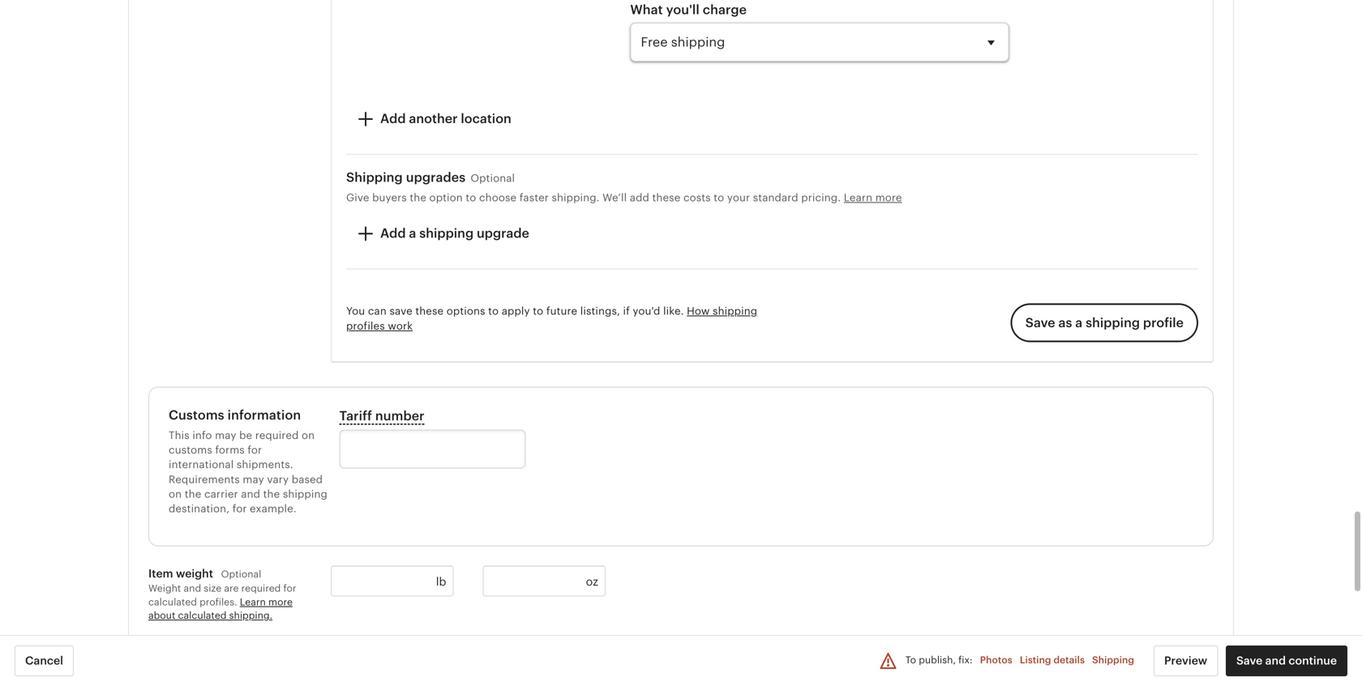 Task type: describe. For each thing, give the bounding box(es) containing it.
this
[[169, 430, 190, 442]]

standard
[[753, 192, 799, 204]]

learn inside learn more about calculated shipping.
[[240, 597, 266, 608]]

buyers
[[372, 192, 407, 204]]

to left your
[[714, 192, 725, 204]]

option
[[430, 192, 463, 204]]

to left apply
[[488, 305, 499, 318]]

add for add another location
[[380, 112, 406, 126]]

1 vertical spatial these
[[416, 305, 444, 318]]

lb
[[436, 576, 447, 589]]

as
[[1059, 316, 1073, 330]]

item weight optional
[[148, 568, 261, 581]]

another
[[409, 112, 458, 126]]

how shipping profiles work link
[[346, 305, 758, 332]]

info
[[192, 430, 212, 442]]

calculated inside weight and size are required for calculated profiles.
[[148, 597, 197, 608]]

give
[[346, 192, 369, 204]]

1 horizontal spatial shipping
[[1093, 655, 1135, 666]]

listings,
[[581, 305, 620, 318]]

learn more about calculated shipping.
[[148, 597, 293, 622]]

based
[[292, 474, 323, 486]]

these inside "shipping upgrades optional give buyers the option to choose faster shipping. we'll add these costs to your standard pricing. learn more"
[[653, 192, 681, 204]]

shipments.
[[237, 459, 293, 471]]

Tariff number text field
[[340, 430, 526, 469]]

save as a shipping profile
[[1026, 316, 1184, 330]]

Height text field
[[635, 656, 758, 687]]

and for save and continue
[[1266, 655, 1286, 668]]

weight
[[176, 568, 213, 581]]

more inside "shipping upgrades optional give buyers the option to choose faster shipping. we'll add these costs to your standard pricing. learn more"
[[876, 192, 902, 204]]

0 horizontal spatial on
[[169, 489, 182, 501]]

add another location button
[[346, 100, 521, 139]]

information
[[228, 408, 301, 423]]

details
[[1054, 655, 1085, 666]]

we'll
[[603, 192, 627, 204]]

Length text field
[[331, 656, 454, 687]]

add a shipping upgrade button
[[346, 215, 539, 254]]

save and continue
[[1237, 655, 1337, 668]]

and inside customs information this info may be required on customs forms for international shipments. requirements may vary based on the carrier and the shipping destination, for example.
[[241, 489, 260, 501]]

learn more about calculated shipping. link
[[148, 597, 293, 622]]

weight and size are required for calculated profiles.
[[148, 584, 296, 608]]

options
[[447, 305, 485, 318]]

requirements
[[169, 474, 240, 486]]

profiles
[[346, 320, 385, 332]]

to right apply
[[533, 305, 544, 318]]

the inside "shipping upgrades optional give buyers the option to choose faster shipping. we'll add these costs to your standard pricing. learn more"
[[410, 192, 427, 204]]

size
[[204, 584, 222, 595]]

profiles.
[[200, 597, 237, 608]]

learn more link
[[844, 192, 902, 204]]

like.
[[664, 305, 684, 318]]

continue
[[1289, 655, 1337, 668]]

to right the option
[[466, 192, 476, 204]]

can
[[368, 305, 387, 318]]

add a shipping upgrade
[[380, 226, 530, 241]]

weight
[[148, 584, 181, 595]]

Width text field
[[483, 656, 606, 687]]

1 horizontal spatial a
[[1076, 316, 1083, 330]]

number
[[375, 409, 425, 424]]

0 vertical spatial on
[[302, 430, 315, 442]]

shipping. inside "shipping upgrades optional give buyers the option to choose faster shipping. we'll add these costs to your standard pricing. learn more"
[[552, 192, 600, 204]]

example.
[[250, 503, 297, 516]]

shipping inside "shipping upgrades optional give buyers the option to choose faster shipping. we'll add these costs to your standard pricing. learn more"
[[346, 170, 403, 185]]

required inside customs information this info may be required on customs forms for international shipments. requirements may vary based on the carrier and the shipping destination, for example.
[[255, 430, 299, 442]]

and for weight and size are required for calculated profiles.
[[184, 584, 201, 595]]

listing
[[1020, 655, 1052, 666]]

customs
[[169, 408, 224, 423]]

carrier
[[204, 489, 238, 501]]

about
[[148, 611, 175, 622]]

optional for shipping upgrades
[[471, 172, 515, 184]]

fix:
[[959, 655, 973, 666]]

shipping upgrades optional give buyers the option to choose faster shipping. we'll add these costs to your standard pricing. learn more
[[346, 170, 902, 204]]

save
[[390, 305, 413, 318]]

forms
[[215, 444, 245, 457]]

what you'll charge
[[630, 2, 747, 17]]

work
[[388, 320, 413, 332]]

1 vertical spatial for
[[233, 503, 247, 516]]

to publish, fix: photos listing details shipping
[[906, 655, 1135, 666]]

to
[[906, 655, 917, 666]]

charge
[[703, 2, 747, 17]]

be
[[239, 430, 252, 442]]



Task type: locate. For each thing, give the bounding box(es) containing it.
save left as
[[1026, 316, 1056, 330]]

save and continue button
[[1226, 646, 1348, 677]]

and inside weight and size are required for calculated profiles.
[[184, 584, 201, 595]]

calculated inside learn more about calculated shipping.
[[178, 611, 227, 622]]

optional inside "shipping upgrades optional give buyers the option to choose faster shipping. we'll add these costs to your standard pricing. learn more"
[[471, 172, 515, 184]]

preview button
[[1154, 646, 1218, 677]]

1 vertical spatial required
[[241, 584, 281, 595]]

your
[[727, 192, 750, 204]]

0 vertical spatial for
[[248, 444, 262, 457]]

tariff number
[[340, 409, 425, 424]]

None text field
[[331, 566, 454, 597], [483, 566, 606, 597], [331, 566, 454, 597], [483, 566, 606, 597]]

1 horizontal spatial may
[[243, 474, 264, 486]]

more inside learn more about calculated shipping.
[[268, 597, 293, 608]]

a down upgrades
[[409, 226, 416, 241]]

on up based at the left
[[302, 430, 315, 442]]

0 horizontal spatial for
[[233, 503, 247, 516]]

0 horizontal spatial shipping.
[[229, 611, 273, 622]]

these
[[653, 192, 681, 204], [416, 305, 444, 318]]

add
[[630, 192, 650, 204]]

a right as
[[1076, 316, 1083, 330]]

shipping inside how shipping profiles work
[[713, 305, 758, 318]]

cancel button
[[15, 646, 74, 677]]

how shipping profiles work
[[346, 305, 758, 332]]

more right pricing.
[[876, 192, 902, 204]]

0 vertical spatial these
[[653, 192, 681, 204]]

required right are
[[241, 584, 281, 595]]

0 horizontal spatial save
[[1026, 316, 1056, 330]]

shipping right as
[[1086, 316, 1140, 330]]

to
[[466, 192, 476, 204], [714, 192, 725, 204], [488, 305, 499, 318], [533, 305, 544, 318]]

the up destination,
[[185, 489, 201, 501]]

you can save these options to apply to future listings, if you'd like.
[[346, 305, 684, 318]]

learn right profiles.
[[240, 597, 266, 608]]

add inside add another location button
[[380, 112, 406, 126]]

customs information this info may be required on customs forms for international shipments. requirements may vary based on the carrier and the shipping destination, for example.
[[169, 408, 328, 516]]

you'll
[[666, 2, 700, 17]]

1 vertical spatial learn
[[240, 597, 266, 608]]

required
[[255, 430, 299, 442], [241, 584, 281, 595]]

1 vertical spatial more
[[268, 597, 293, 608]]

are
[[224, 584, 239, 595]]

0 horizontal spatial optional
[[221, 569, 261, 580]]

1 horizontal spatial learn
[[844, 192, 873, 204]]

1 vertical spatial optional
[[221, 569, 261, 580]]

1 horizontal spatial more
[[876, 192, 902, 204]]

calculated down weight
[[148, 597, 197, 608]]

cancel
[[25, 655, 63, 668]]

may up 'forms'
[[215, 430, 236, 442]]

for right are
[[283, 584, 296, 595]]

tariff
[[340, 409, 372, 424]]

and down weight
[[184, 584, 201, 595]]

on up destination,
[[169, 489, 182, 501]]

shipping down based at the left
[[283, 489, 328, 501]]

for down the carrier
[[233, 503, 247, 516]]

learn right pricing.
[[844, 192, 873, 204]]

for inside weight and size are required for calculated profiles.
[[283, 584, 296, 595]]

faster
[[520, 192, 549, 204]]

shipping. down are
[[229, 611, 273, 622]]

may
[[215, 430, 236, 442], [243, 474, 264, 486]]

add left another
[[380, 112, 406, 126]]

1 horizontal spatial on
[[302, 430, 315, 442]]

1 vertical spatial shipping
[[1093, 655, 1135, 666]]

you
[[346, 305, 365, 318]]

0 vertical spatial required
[[255, 430, 299, 442]]

add another location
[[380, 112, 512, 126]]

optional up the choose
[[471, 172, 515, 184]]

shipping
[[420, 226, 474, 241], [713, 305, 758, 318], [1086, 316, 1140, 330], [283, 489, 328, 501]]

0 vertical spatial a
[[409, 226, 416, 241]]

optional for item weight
[[221, 569, 261, 580]]

shipping. left we'll
[[552, 192, 600, 204]]

0 vertical spatial shipping.
[[552, 192, 600, 204]]

0 horizontal spatial shipping
[[346, 170, 403, 185]]

1 vertical spatial add
[[380, 226, 406, 241]]

0 horizontal spatial these
[[416, 305, 444, 318]]

required down information
[[255, 430, 299, 442]]

0 horizontal spatial and
[[184, 584, 201, 595]]

1 horizontal spatial and
[[241, 489, 260, 501]]

oz
[[586, 576, 599, 589]]

1 vertical spatial on
[[169, 489, 182, 501]]

0 vertical spatial may
[[215, 430, 236, 442]]

1 vertical spatial and
[[184, 584, 201, 595]]

learn inside "shipping upgrades optional give buyers the option to choose faster shipping. we'll add these costs to your standard pricing. learn more"
[[844, 192, 873, 204]]

0 vertical spatial save
[[1026, 316, 1056, 330]]

tariff number button
[[340, 407, 425, 430]]

2 horizontal spatial for
[[283, 584, 296, 595]]

0 horizontal spatial a
[[409, 226, 416, 241]]

0 horizontal spatial may
[[215, 430, 236, 442]]

calculated down profiles.
[[178, 611, 227, 622]]

and
[[241, 489, 260, 501], [184, 584, 201, 595], [1266, 655, 1286, 668]]

add down buyers
[[380, 226, 406, 241]]

item
[[148, 568, 173, 581]]

0 horizontal spatial learn
[[240, 597, 266, 608]]

upgrade
[[477, 226, 530, 241]]

0 horizontal spatial the
[[185, 489, 201, 501]]

1 vertical spatial calculated
[[178, 611, 227, 622]]

shipping right details
[[1093, 655, 1135, 666]]

0 vertical spatial learn
[[844, 192, 873, 204]]

on
[[302, 430, 315, 442], [169, 489, 182, 501]]

save
[[1026, 316, 1056, 330], [1237, 655, 1263, 668]]

2 horizontal spatial the
[[410, 192, 427, 204]]

for down be
[[248, 444, 262, 457]]

2 vertical spatial for
[[283, 584, 296, 595]]

may down the shipments.
[[243, 474, 264, 486]]

for
[[248, 444, 262, 457], [233, 503, 247, 516], [283, 584, 296, 595]]

0 horizontal spatial more
[[268, 597, 293, 608]]

location
[[461, 112, 512, 126]]

pricing.
[[802, 192, 841, 204]]

shipping.
[[552, 192, 600, 204], [229, 611, 273, 622]]

save for save as a shipping profile
[[1026, 316, 1056, 330]]

save left continue
[[1237, 655, 1263, 668]]

photos
[[980, 655, 1013, 666]]

a
[[409, 226, 416, 241], [1076, 316, 1083, 330]]

upgrades
[[406, 170, 466, 185]]

1 horizontal spatial for
[[248, 444, 262, 457]]

shipping. inside learn more about calculated shipping.
[[229, 611, 273, 622]]

shipping inside customs information this info may be required on customs forms for international shipments. requirements may vary based on the carrier and the shipping destination, for example.
[[283, 489, 328, 501]]

required inside weight and size are required for calculated profiles.
[[241, 584, 281, 595]]

preview
[[1165, 655, 1208, 668]]

if
[[623, 305, 630, 318]]

shipping up buyers
[[346, 170, 403, 185]]

customs
[[169, 444, 212, 457]]

1 horizontal spatial save
[[1237, 655, 1263, 668]]

1 horizontal spatial optional
[[471, 172, 515, 184]]

1 horizontal spatial shipping.
[[552, 192, 600, 204]]

1 vertical spatial may
[[243, 474, 264, 486]]

1 horizontal spatial the
[[263, 489, 280, 501]]

1 horizontal spatial these
[[653, 192, 681, 204]]

calculated
[[148, 597, 197, 608], [178, 611, 227, 622]]

what
[[630, 2, 663, 17]]

the up example.
[[263, 489, 280, 501]]

1 vertical spatial a
[[1076, 316, 1083, 330]]

optional inside 'item weight optional'
[[221, 569, 261, 580]]

0 vertical spatial calculated
[[148, 597, 197, 608]]

profile
[[1144, 316, 1184, 330]]

costs
[[684, 192, 711, 204]]

0 vertical spatial more
[[876, 192, 902, 204]]

publish,
[[919, 655, 956, 666]]

1 vertical spatial shipping.
[[229, 611, 273, 622]]

save inside save as a shipping profile button
[[1026, 316, 1056, 330]]

and inside button
[[1266, 655, 1286, 668]]

2 horizontal spatial and
[[1266, 655, 1286, 668]]

the
[[410, 192, 427, 204], [185, 489, 201, 501], [263, 489, 280, 501]]

choose
[[479, 192, 517, 204]]

save for save and continue
[[1237, 655, 1263, 668]]

how
[[687, 305, 710, 318]]

0 vertical spatial and
[[241, 489, 260, 501]]

shipping down the option
[[420, 226, 474, 241]]

0 vertical spatial add
[[380, 112, 406, 126]]

vary
[[267, 474, 289, 486]]

optional up are
[[221, 569, 261, 580]]

more right profiles.
[[268, 597, 293, 608]]

shipping
[[346, 170, 403, 185], [1093, 655, 1135, 666]]

0 vertical spatial shipping
[[346, 170, 403, 185]]

and up example.
[[241, 489, 260, 501]]

these right the "add"
[[653, 192, 681, 204]]

1 vertical spatial save
[[1237, 655, 1263, 668]]

destination,
[[169, 503, 230, 516]]

add inside add a shipping upgrade button
[[380, 226, 406, 241]]

1 add from the top
[[380, 112, 406, 126]]

future
[[547, 305, 578, 318]]

save inside save and continue button
[[1237, 655, 1263, 668]]

you'd
[[633, 305, 661, 318]]

optional
[[471, 172, 515, 184], [221, 569, 261, 580]]

add for add a shipping upgrade
[[380, 226, 406, 241]]

save as a shipping profile button
[[1011, 304, 1199, 342]]

0 vertical spatial optional
[[471, 172, 515, 184]]

learn
[[844, 192, 873, 204], [240, 597, 266, 608]]

these right the "save"
[[416, 305, 444, 318]]

and left continue
[[1266, 655, 1286, 668]]

international
[[169, 459, 234, 471]]

add
[[380, 112, 406, 126], [380, 226, 406, 241]]

the down upgrades
[[410, 192, 427, 204]]

shipping right how on the right of the page
[[713, 305, 758, 318]]

apply
[[502, 305, 530, 318]]

2 add from the top
[[380, 226, 406, 241]]

2 vertical spatial and
[[1266, 655, 1286, 668]]



Task type: vqa. For each thing, say whether or not it's contained in the screenshot.
the in Shipping upgrades Optional Give buyers the option to choose faster shipping. We'll add these costs to your standard pricing. Learn more
yes



